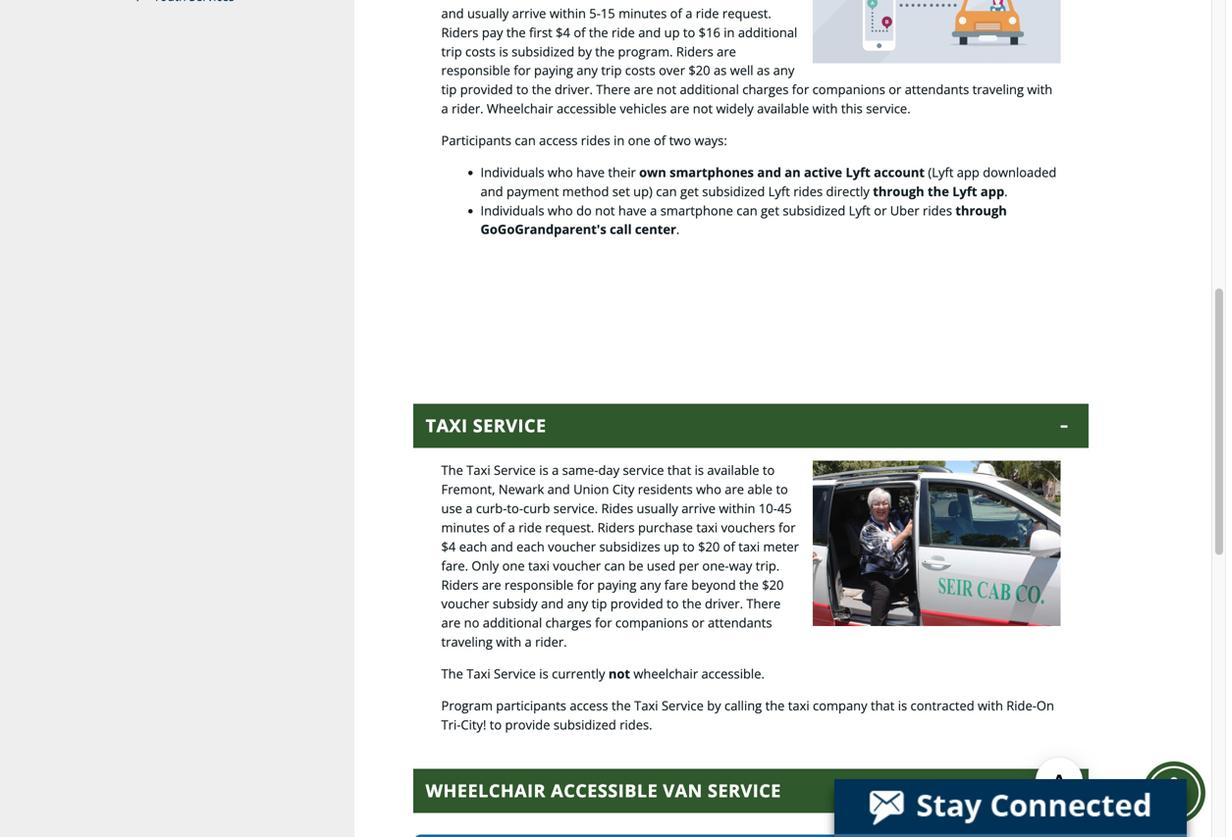 Task type: vqa. For each thing, say whether or not it's contained in the screenshot.
left for
yes



Task type: describe. For each thing, give the bounding box(es) containing it.
rides inside "(lyft app downloaded and payment method set up) can get subsidized lyft rides directly"
[[794, 182, 823, 200]]

to right up
[[683, 538, 695, 556]]

able
[[748, 481, 773, 499]]

tri-
[[441, 716, 461, 734]]

taxi up "responsible" at the bottom left of the page
[[528, 557, 550, 575]]

gogograndparent's
[[481, 221, 607, 238]]

wheelchair accessible van service
[[426, 780, 782, 804]]

within
[[719, 500, 756, 518]]

stay connected image
[[835, 780, 1185, 835]]

call
[[610, 221, 632, 238]]

day
[[599, 462, 620, 479]]

accessible
[[551, 780, 658, 804]]

or inside the taxi service is a same-day service that is available to fremont, newark and union city residents who are able to use a curb-to-curb service. rides usually arrive within 10-45 minutes of a ride request. riders purchase taxi vouchers for $4 each and each voucher subsidizes up to $20 of taxi meter fare. only one taxi voucher can be used per one-way trip. riders are responsible for paying any fare beyond the $20 voucher subsidy and any tip provided to the driver. there are no additional charges for companions or attendants traveling with a rider.
[[692, 614, 705, 632]]

rotc graphic image
[[813, 0, 1061, 63]]

city!
[[461, 716, 487, 734]]

tip
[[592, 595, 607, 613]]

that inside the taxi service is a same-day service that is available to fremont, newark and union city residents who are able to use a curb-to-curb service. rides usually arrive within 10-45 minutes of a ride request. riders purchase taxi vouchers for $4 each and each voucher subsidizes up to $20 of taxi meter fare. only one taxi voucher can be used per one-way trip. riders are responsible for paying any fare beyond the $20 voucher subsidy and any tip provided to the driver. there are no additional charges for companions or attendants traveling with a rider.
[[668, 462, 692, 479]]

0 horizontal spatial of
[[493, 519, 505, 537]]

be
[[629, 557, 644, 575]]

uber
[[891, 202, 920, 219]]

2 vertical spatial voucher
[[441, 595, 490, 613]]

0 horizontal spatial rides
[[581, 132, 611, 149]]

only
[[472, 557, 499, 575]]

fare
[[665, 576, 688, 594]]

responsible
[[505, 576, 574, 594]]

participants
[[441, 132, 512, 149]]

account
[[874, 163, 925, 181]]

in
[[614, 132, 625, 149]]

individuals for individuals who have their own smartphones and an active lyft account
[[481, 163, 545, 181]]

companions
[[616, 614, 689, 632]]

can inside "(lyft app downloaded and payment method set up) can get subsidized lyft rides directly"
[[656, 182, 677, 200]]

calling
[[725, 697, 762, 715]]

individuals who have their own smartphones and an active lyft account
[[481, 163, 925, 181]]

1 vertical spatial not
[[609, 665, 631, 683]]

a left the rider.
[[525, 634, 532, 651]]

use
[[441, 500, 463, 518]]

participants can access rides in one of two ways:
[[441, 132, 727, 149]]

trip.
[[756, 557, 780, 575]]

city
[[613, 481, 635, 499]]

currently
[[552, 665, 605, 683]]

2 horizontal spatial are
[[725, 481, 744, 499]]

contracted
[[911, 697, 975, 715]]

get inside "(lyft app downloaded and payment method set up) can get subsidized lyft rides directly"
[[681, 182, 699, 200]]

subsidizes
[[600, 538, 661, 556]]

can inside the taxi service is a same-day service that is available to fremont, newark and union city residents who are able to use a curb-to-curb service. rides usually arrive within 10-45 minutes of a ride request. riders purchase taxi vouchers for $4 each and each voucher subsidizes up to $20 of taxi meter fare. only one taxi voucher can be used per one-way trip. riders are responsible for paying any fare beyond the $20 voucher subsidy and any tip provided to the driver. there are no additional charges for companions or attendants traveling with a rider.
[[605, 557, 626, 575]]

company
[[813, 697, 868, 715]]

up
[[664, 538, 680, 556]]

45
[[778, 500, 792, 518]]

way
[[729, 557, 753, 575]]

one-
[[703, 557, 729, 575]]

request.
[[545, 519, 594, 537]]

service.
[[554, 500, 598, 518]]

1 horizontal spatial riders
[[598, 519, 635, 537]]

wheelchair
[[634, 665, 698, 683]]

0 vertical spatial for
[[779, 519, 796, 537]]

1 each from the left
[[459, 538, 487, 556]]

0 horizontal spatial any
[[567, 595, 589, 613]]

curb-
[[476, 500, 507, 518]]

a left ride
[[508, 519, 515, 537]]

service
[[623, 462, 664, 479]]

the taxi service is a same-day service that is available to fremont, newark and union city residents who are able to use a curb-to-curb service. rides usually arrive within 10-45 minutes of a ride request. riders purchase taxi vouchers for $4 each and each voucher subsidizes up to $20 of taxi meter fare. only one taxi voucher can be used per one-way trip. riders are responsible for paying any fare beyond the $20 voucher subsidy and any tip provided to the driver. there are no additional charges for companions or attendants traveling with a rider.
[[441, 462, 799, 651]]

through gogograndparent's call center
[[481, 202, 1007, 238]]

with inside the taxi service is a same-day service that is available to fremont, newark and union city residents who are able to use a curb-to-curb service. rides usually arrive within 10-45 minutes of a ride request. riders purchase taxi vouchers for $4 each and each voucher subsidizes up to $20 of taxi meter fare. only one taxi voucher can be used per one-way trip. riders are responsible for paying any fare beyond the $20 voucher subsidy and any tip provided to the driver. there are no additional charges for companions or attendants traveling with a rider.
[[496, 634, 522, 651]]

vouchers
[[721, 519, 776, 537]]

service inside program participants access the taxi service by calling the taxi company that is contracted with ride-on tri-city! to provide subsidized rides.
[[662, 697, 704, 715]]

rider.
[[535, 634, 567, 651]]

1 vertical spatial riders
[[441, 576, 479, 594]]

(lyft
[[928, 163, 954, 181]]

taxi inside the taxi service is a same-day service that is available to fremont, newark and union city residents who are able to use a curb-to-curb service. rides usually arrive within 10-45 minutes of a ride request. riders purchase taxi vouchers for $4 each and each voucher subsidizes up to $20 of taxi meter fare. only one taxi voucher can be used per one-way trip. riders are responsible for paying any fare beyond the $20 voucher subsidy and any tip provided to the driver. there are no additional charges for companions or attendants traveling with a rider.
[[467, 462, 491, 479]]

access for can
[[539, 132, 578, 149]]

used
[[647, 557, 676, 575]]

the down way
[[740, 576, 759, 594]]

rotc cab image
[[813, 461, 1061, 627]]

the for the taxi service is currently not wheelchair accessible.
[[441, 665, 463, 683]]

lyft down directly
[[849, 202, 871, 219]]

who inside the taxi service is a same-day service that is available to fremont, newark and union city residents who are able to use a curb-to-curb service. rides usually arrive within 10-45 minutes of a ride request. riders purchase taxi vouchers for $4 each and each voucher subsidizes up to $20 of taxi meter fare. only one taxi voucher can be used per one-way trip. riders are responsible for paying any fare beyond the $20 voucher subsidy and any tip provided to the driver. there are no additional charges for companions or attendants traveling with a rider.
[[696, 481, 722, 499]]

two
[[669, 132, 691, 149]]

the down fare
[[682, 595, 702, 613]]

fare.
[[441, 557, 469, 575]]

no
[[464, 614, 480, 632]]

up)
[[634, 182, 653, 200]]

program
[[441, 697, 493, 715]]

taxi down vouchers
[[739, 538, 760, 556]]

0 horizontal spatial .
[[677, 221, 680, 238]]

downloaded
[[983, 163, 1057, 181]]

to-
[[507, 500, 523, 518]]

participants
[[496, 697, 567, 715]]

additional
[[483, 614, 542, 632]]

directly
[[826, 182, 870, 200]]

0 vertical spatial not
[[595, 202, 615, 219]]

their
[[608, 163, 636, 181]]

smartphone
[[661, 202, 734, 219]]

beyond
[[692, 576, 736, 594]]

2 vertical spatial of
[[724, 538, 735, 556]]

ways:
[[695, 132, 727, 149]]

traveling
[[441, 634, 493, 651]]

to down fare
[[667, 595, 679, 613]]

2 vertical spatial rides
[[923, 202, 953, 219]]

smartphones
[[670, 163, 754, 181]]

access for participants
[[570, 697, 609, 715]]

and down "responsible" at the bottom left of the page
[[541, 595, 564, 613]]

rides.
[[620, 716, 653, 734]]

fremont,
[[441, 481, 495, 499]]

the taxi service is currently not wheelchair accessible.
[[441, 665, 765, 683]]

a right use
[[466, 500, 473, 518]]

own
[[639, 163, 667, 181]]

purchase
[[638, 519, 693, 537]]

provide
[[505, 716, 550, 734]]

subsidy
[[493, 595, 538, 613]]

through the lyft app .
[[873, 182, 1008, 200]]

rides
[[602, 500, 634, 518]]



Task type: locate. For each thing, give the bounding box(es) containing it.
1 vertical spatial are
[[482, 576, 501, 594]]

1 horizontal spatial each
[[517, 538, 545, 556]]

taxi left company
[[788, 697, 810, 715]]

is inside program participants access the taxi service by calling the taxi company that is contracted with ride-on tri-city! to provide subsidized rides.
[[898, 697, 908, 715]]

app right (lyft
[[957, 163, 980, 181]]

2 the from the top
[[441, 665, 463, 683]]

0 horizontal spatial are
[[441, 614, 461, 632]]

0 vertical spatial the
[[441, 462, 463, 479]]

and inside "(lyft app downloaded and payment method set up) can get subsidized lyft rides directly"
[[481, 182, 503, 200]]

10-
[[759, 500, 778, 518]]

through down account
[[873, 182, 925, 200]]

. down downloaded
[[1005, 182, 1008, 200]]

0 vertical spatial of
[[654, 132, 666, 149]]

is left available
[[695, 462, 704, 479]]

any
[[640, 576, 661, 594], [567, 595, 589, 613]]

arrive
[[682, 500, 716, 518]]

are
[[725, 481, 744, 499], [482, 576, 501, 594], [441, 614, 461, 632]]

access up payment
[[539, 132, 578, 149]]

.
[[1005, 182, 1008, 200], [677, 221, 680, 238]]

0 vertical spatial get
[[681, 182, 699, 200]]

newark
[[499, 481, 544, 499]]

tab list containing taxi service
[[413, 0, 1089, 814]]

do
[[577, 202, 592, 219]]

1 vertical spatial voucher
[[553, 557, 601, 575]]

van
[[663, 780, 703, 804]]

can up "paying"
[[605, 557, 626, 575]]

subsidized up individuals who do not have a smartphone can get subsidized lyft or uber rides
[[702, 182, 765, 200]]

per
[[679, 557, 699, 575]]

of left two
[[654, 132, 666, 149]]

$20 down trip.
[[762, 576, 784, 594]]

residents
[[638, 481, 693, 499]]

have down up) at the right top of page
[[619, 202, 647, 219]]

1 vertical spatial with
[[978, 697, 1004, 715]]

wheelchair
[[426, 780, 546, 804]]

1 horizontal spatial any
[[640, 576, 661, 594]]

1 vertical spatial app
[[981, 182, 1005, 200]]

1 vertical spatial individuals
[[481, 202, 545, 219]]

1 horizontal spatial $20
[[762, 576, 784, 594]]

who left 'do'
[[548, 202, 573, 219]]

method
[[563, 182, 609, 200]]

is down the rider.
[[539, 665, 549, 683]]

1 vertical spatial $20
[[762, 576, 784, 594]]

individuals
[[481, 163, 545, 181], [481, 202, 545, 219]]

$4
[[441, 538, 456, 556]]

1 horizontal spatial have
[[619, 202, 647, 219]]

to
[[763, 462, 775, 479], [776, 481, 789, 499], [683, 538, 695, 556], [667, 595, 679, 613], [490, 716, 502, 734]]

lyft down an on the right top
[[769, 182, 790, 200]]

or left uber
[[874, 202, 887, 219]]

riders down rides
[[598, 519, 635, 537]]

0 horizontal spatial get
[[681, 182, 699, 200]]

lyft up directly
[[846, 163, 871, 181]]

get down "(lyft app downloaded and payment method set up) can get subsidized lyft rides directly"
[[761, 202, 780, 219]]

get up smartphone
[[681, 182, 699, 200]]

not right currently
[[609, 665, 631, 683]]

0 vertical spatial voucher
[[548, 538, 596, 556]]

0 horizontal spatial through
[[873, 182, 925, 200]]

1 horizontal spatial app
[[981, 182, 1005, 200]]

taxi inside program participants access the taxi service by calling the taxi company that is contracted with ride-on tri-city! to provide subsidized rides.
[[788, 697, 810, 715]]

and
[[758, 163, 782, 181], [481, 182, 503, 200], [548, 481, 570, 499], [491, 538, 513, 556], [541, 595, 564, 613]]

accessible.
[[702, 665, 765, 683]]

center
[[635, 221, 677, 238]]

who for do
[[548, 202, 573, 219]]

not right 'do'
[[595, 202, 615, 219]]

to inside program participants access the taxi service by calling the taxi company that is contracted with ride-on tri-city! to provide subsidized rides.
[[490, 716, 502, 734]]

through
[[873, 182, 925, 200], [956, 202, 1007, 219]]

1 horizontal spatial .
[[1005, 182, 1008, 200]]

have up the method
[[577, 163, 605, 181]]

1 horizontal spatial with
[[978, 697, 1004, 715]]

0 vertical spatial $20
[[698, 538, 720, 556]]

individuals for individuals who do not have a smartphone can get subsidized lyft or uber rides
[[481, 202, 545, 219]]

lyft down (lyft
[[953, 182, 978, 200]]

for down 45
[[779, 519, 796, 537]]

the down (lyft
[[928, 182, 950, 200]]

the right calling
[[766, 697, 785, 715]]

for
[[779, 519, 796, 537], [577, 576, 594, 594], [595, 614, 612, 632]]

0 vertical spatial subsidized
[[702, 182, 765, 200]]

1 horizontal spatial rides
[[794, 182, 823, 200]]

0 vertical spatial rides
[[581, 132, 611, 149]]

subsidized inside program participants access the taxi service by calling the taxi company that is contracted with ride-on tri-city! to provide subsidized rides.
[[554, 716, 617, 734]]

each
[[459, 538, 487, 556], [517, 538, 545, 556]]

for up 'tip'
[[577, 576, 594, 594]]

the
[[928, 182, 950, 200], [740, 576, 759, 594], [682, 595, 702, 613], [612, 697, 631, 715], [766, 697, 785, 715]]

the up rides. at the right bottom
[[612, 697, 631, 715]]

0 vertical spatial who
[[548, 163, 573, 181]]

app down downloaded
[[981, 182, 1005, 200]]

0 horizontal spatial riders
[[441, 576, 479, 594]]

2 horizontal spatial rides
[[923, 202, 953, 219]]

service inside the taxi service is a same-day service that is available to fremont, newark and union city residents who are able to use a curb-to-curb service. rides usually arrive within 10-45 minutes of a ride request. riders purchase taxi vouchers for $4 each and each voucher subsidizes up to $20 of taxi meter fare. only one taxi voucher can be used per one-way trip. riders are responsible for paying any fare beyond the $20 voucher subsidy and any tip provided to the driver. there are no additional charges for companions or attendants traveling with a rider.
[[494, 462, 536, 479]]

voucher
[[548, 538, 596, 556], [553, 557, 601, 575], [441, 595, 490, 613]]

0 horizontal spatial $20
[[698, 538, 720, 556]]

access down currently
[[570, 697, 609, 715]]

for down 'tip'
[[595, 614, 612, 632]]

not
[[595, 202, 615, 219], [609, 665, 631, 683]]

0 horizontal spatial for
[[577, 576, 594, 594]]

0 horizontal spatial subsidized
[[554, 716, 617, 734]]

that inside program participants access the taxi service by calling the taxi company that is contracted with ride-on tri-city! to provide subsidized rides.
[[871, 697, 895, 715]]

1 horizontal spatial for
[[595, 614, 612, 632]]

are down available
[[725, 481, 744, 499]]

0 horizontal spatial or
[[692, 614, 705, 632]]

of down curb-
[[493, 519, 505, 537]]

individuals down payment
[[481, 202, 545, 219]]

rides left in in the right top of the page
[[581, 132, 611, 149]]

union
[[574, 481, 609, 499]]

2 vertical spatial are
[[441, 614, 461, 632]]

is left contracted
[[898, 697, 908, 715]]

who up arrive
[[696, 481, 722, 499]]

meter
[[764, 538, 799, 556]]

to up able
[[763, 462, 775, 479]]

1 horizontal spatial of
[[654, 132, 666, 149]]

1 vertical spatial .
[[677, 221, 680, 238]]

0 vertical spatial any
[[640, 576, 661, 594]]

2 horizontal spatial of
[[724, 538, 735, 556]]

. down smartphone
[[677, 221, 680, 238]]

one inside the taxi service is a same-day service that is available to fremont, newark and union city residents who are able to use a curb-to-curb service. rides usually arrive within 10-45 minutes of a ride request. riders purchase taxi vouchers for $4 each and each voucher subsidizes up to $20 of taxi meter fare. only one taxi voucher can be used per one-way trip. riders are responsible for paying any fare beyond the $20 voucher subsidy and any tip provided to the driver. there are no additional charges for companions or attendants traveling with a rider.
[[502, 557, 525, 575]]

tab list
[[413, 0, 1089, 814]]

0 vertical spatial access
[[539, 132, 578, 149]]

individuals who do not have a smartphone can get subsidized lyft or uber rides
[[481, 202, 956, 219]]

subsidized inside "(lyft app downloaded and payment method set up) can get subsidized lyft rides directly"
[[702, 182, 765, 200]]

can right participants
[[515, 132, 536, 149]]

1 vertical spatial for
[[577, 576, 594, 594]]

rides down through the lyft app .
[[923, 202, 953, 219]]

who for have
[[548, 163, 573, 181]]

1 vertical spatial one
[[502, 557, 525, 575]]

$20 up one-
[[698, 538, 720, 556]]

the down traveling at bottom left
[[441, 665, 463, 683]]

0 vertical spatial have
[[577, 163, 605, 181]]

attendants
[[708, 614, 772, 632]]

same-
[[562, 462, 599, 479]]

0 vertical spatial through
[[873, 182, 925, 200]]

1 vertical spatial that
[[871, 697, 895, 715]]

available
[[708, 462, 760, 479]]

the up fremont,
[[441, 462, 463, 479]]

with down additional
[[496, 634, 522, 651]]

can down "(lyft app downloaded and payment method set up) can get subsidized lyft rides directly"
[[737, 202, 758, 219]]

2 horizontal spatial for
[[779, 519, 796, 537]]

one right the only at bottom left
[[502, 557, 525, 575]]

get
[[681, 182, 699, 200], [761, 202, 780, 219]]

to right city!
[[490, 716, 502, 734]]

with left ride- on the right
[[978, 697, 1004, 715]]

2 individuals from the top
[[481, 202, 545, 219]]

0 vertical spatial with
[[496, 634, 522, 651]]

0 horizontal spatial that
[[668, 462, 692, 479]]

payment
[[507, 182, 559, 200]]

taxi inside program participants access the taxi service by calling the taxi company that is contracted with ride-on tri-city! to provide subsidized rides.
[[635, 697, 659, 715]]

ride-
[[1007, 697, 1037, 715]]

1 horizontal spatial get
[[761, 202, 780, 219]]

and left payment
[[481, 182, 503, 200]]

subsidized down directly
[[783, 202, 846, 219]]

rides down active
[[794, 182, 823, 200]]

access inside program participants access the taxi service by calling the taxi company that is contracted with ride-on tri-city! to provide subsidized rides.
[[570, 697, 609, 715]]

0 horizontal spatial one
[[502, 557, 525, 575]]

taxi down arrive
[[697, 519, 718, 537]]

0 horizontal spatial with
[[496, 634, 522, 651]]

0 vertical spatial individuals
[[481, 163, 545, 181]]

that up residents
[[668, 462, 692, 479]]

1 vertical spatial of
[[493, 519, 505, 537]]

app
[[957, 163, 980, 181], [981, 182, 1005, 200]]

taxi
[[426, 414, 468, 438], [467, 462, 491, 479], [467, 665, 491, 683], [635, 697, 659, 715]]

2 vertical spatial who
[[696, 481, 722, 499]]

each down ride
[[517, 538, 545, 556]]

0 vertical spatial that
[[668, 462, 692, 479]]

lyft
[[846, 163, 871, 181], [769, 182, 790, 200], [953, 182, 978, 200], [849, 202, 871, 219]]

are down the only at bottom left
[[482, 576, 501, 594]]

0 vertical spatial .
[[1005, 182, 1008, 200]]

1 horizontal spatial are
[[482, 576, 501, 594]]

1 horizontal spatial one
[[628, 132, 651, 149]]

with
[[496, 634, 522, 651], [978, 697, 1004, 715]]

individuals up payment
[[481, 163, 545, 181]]

1 individuals from the top
[[481, 163, 545, 181]]

to up 45
[[776, 481, 789, 499]]

with inside program participants access the taxi service by calling the taxi company that is contracted with ride-on tri-city! to provide subsidized rides.
[[978, 697, 1004, 715]]

1 vertical spatial the
[[441, 665, 463, 683]]

riders down fare.
[[441, 576, 479, 594]]

1 vertical spatial or
[[692, 614, 705, 632]]

rides
[[581, 132, 611, 149], [794, 182, 823, 200], [923, 202, 953, 219]]

lyft inside "(lyft app downloaded and payment method set up) can get subsidized lyft rides directly"
[[769, 182, 790, 200]]

access
[[539, 132, 578, 149], [570, 697, 609, 715]]

curb
[[523, 500, 550, 518]]

1 vertical spatial who
[[548, 202, 573, 219]]

or down beyond at the bottom right of the page
[[692, 614, 705, 632]]

who up the method
[[548, 163, 573, 181]]

ride
[[519, 519, 542, 537]]

1 the from the top
[[441, 462, 463, 479]]

or
[[874, 202, 887, 219], [692, 614, 705, 632]]

that
[[668, 462, 692, 479], [871, 697, 895, 715]]

0 horizontal spatial have
[[577, 163, 605, 181]]

can
[[515, 132, 536, 149], [656, 182, 677, 200], [737, 202, 758, 219], [605, 557, 626, 575]]

through inside through gogograndparent's call center
[[956, 202, 1007, 219]]

0 vertical spatial app
[[957, 163, 980, 181]]

can right up) at the right top of page
[[656, 182, 677, 200]]

1 vertical spatial have
[[619, 202, 647, 219]]

0 vertical spatial riders
[[598, 519, 635, 537]]

there
[[747, 595, 781, 613]]

set
[[613, 182, 630, 200]]

1 horizontal spatial subsidized
[[702, 182, 765, 200]]

2 horizontal spatial subsidized
[[783, 202, 846, 219]]

1 vertical spatial get
[[761, 202, 780, 219]]

a left same-
[[552, 462, 559, 479]]

1 vertical spatial access
[[570, 697, 609, 715]]

2 each from the left
[[517, 538, 545, 556]]

one
[[628, 132, 651, 149], [502, 557, 525, 575]]

active
[[804, 163, 843, 181]]

the
[[441, 462, 463, 479], [441, 665, 463, 683]]

0 horizontal spatial each
[[459, 538, 487, 556]]

on
[[1037, 697, 1055, 715]]

are left no
[[441, 614, 461, 632]]

app inside "(lyft app downloaded and payment method set up) can get subsidized lyft rides directly"
[[957, 163, 980, 181]]

subsidized left rides. at the right bottom
[[554, 716, 617, 734]]

1 horizontal spatial or
[[874, 202, 887, 219]]

(lyft app downloaded and payment method set up) can get subsidized lyft rides directly
[[481, 163, 1057, 200]]

provided
[[611, 595, 664, 613]]

the inside the taxi service is a same-day service that is available to fremont, newark and union city residents who are able to use a curb-to-curb service. rides usually arrive within 10-45 minutes of a ride request. riders purchase taxi vouchers for $4 each and each voucher subsidizes up to $20 of taxi meter fare. only one taxi voucher can be used per one-way trip. riders are responsible for paying any fare beyond the $20 voucher subsidy and any tip provided to the driver. there are no additional charges for companions or attendants traveling with a rider.
[[441, 462, 463, 479]]

through for through gogograndparent's call center
[[956, 202, 1007, 219]]

1 vertical spatial subsidized
[[783, 202, 846, 219]]

charges
[[546, 614, 592, 632]]

through down through the lyft app .
[[956, 202, 1007, 219]]

and up the service.
[[548, 481, 570, 499]]

taxi
[[697, 519, 718, 537], [739, 538, 760, 556], [528, 557, 550, 575], [788, 697, 810, 715]]

driver.
[[705, 595, 743, 613]]

program participants access the taxi service by calling the taxi company that is contracted with ride-on tri-city! to provide subsidized rides.
[[441, 697, 1055, 734]]

one right in in the right top of the page
[[628, 132, 651, 149]]

and left an on the right top
[[758, 163, 782, 181]]

a up center
[[650, 202, 657, 219]]

is
[[539, 462, 549, 479], [695, 462, 704, 479], [539, 665, 549, 683], [898, 697, 908, 715]]

1 vertical spatial rides
[[794, 182, 823, 200]]

$20
[[698, 538, 720, 556], [762, 576, 784, 594]]

2 vertical spatial subsidized
[[554, 716, 617, 734]]

of
[[654, 132, 666, 149], [493, 519, 505, 537], [724, 538, 735, 556]]

is up the newark
[[539, 462, 549, 479]]

usually
[[637, 500, 678, 518]]

2 vertical spatial for
[[595, 614, 612, 632]]

that right company
[[871, 697, 895, 715]]

0 horizontal spatial app
[[957, 163, 980, 181]]

paying
[[598, 576, 637, 594]]

0 vertical spatial or
[[874, 202, 887, 219]]

an
[[785, 163, 801, 181]]

1 vertical spatial through
[[956, 202, 1007, 219]]

0 vertical spatial one
[[628, 132, 651, 149]]

any down used
[[640, 576, 661, 594]]

0 vertical spatial are
[[725, 481, 744, 499]]

by
[[707, 697, 722, 715]]

each down the minutes
[[459, 538, 487, 556]]

1 horizontal spatial through
[[956, 202, 1007, 219]]

any up charges
[[567, 595, 589, 613]]

the for the taxi service is a same-day service that is available to fremont, newark and union city residents who are able to use a curb-to-curb service. rides usually arrive within 10-45 minutes of a ride request. riders purchase taxi vouchers for $4 each and each voucher subsidizes up to $20 of taxi meter fare. only one taxi voucher can be used per one-way trip. riders are responsible for paying any fare beyond the $20 voucher subsidy and any tip provided to the driver. there are no additional charges for companions or attendants traveling with a rider.
[[441, 462, 463, 479]]

1 horizontal spatial that
[[871, 697, 895, 715]]

through for through the lyft app .
[[873, 182, 925, 200]]

and up the only at bottom left
[[491, 538, 513, 556]]

of up way
[[724, 538, 735, 556]]

1 vertical spatial any
[[567, 595, 589, 613]]



